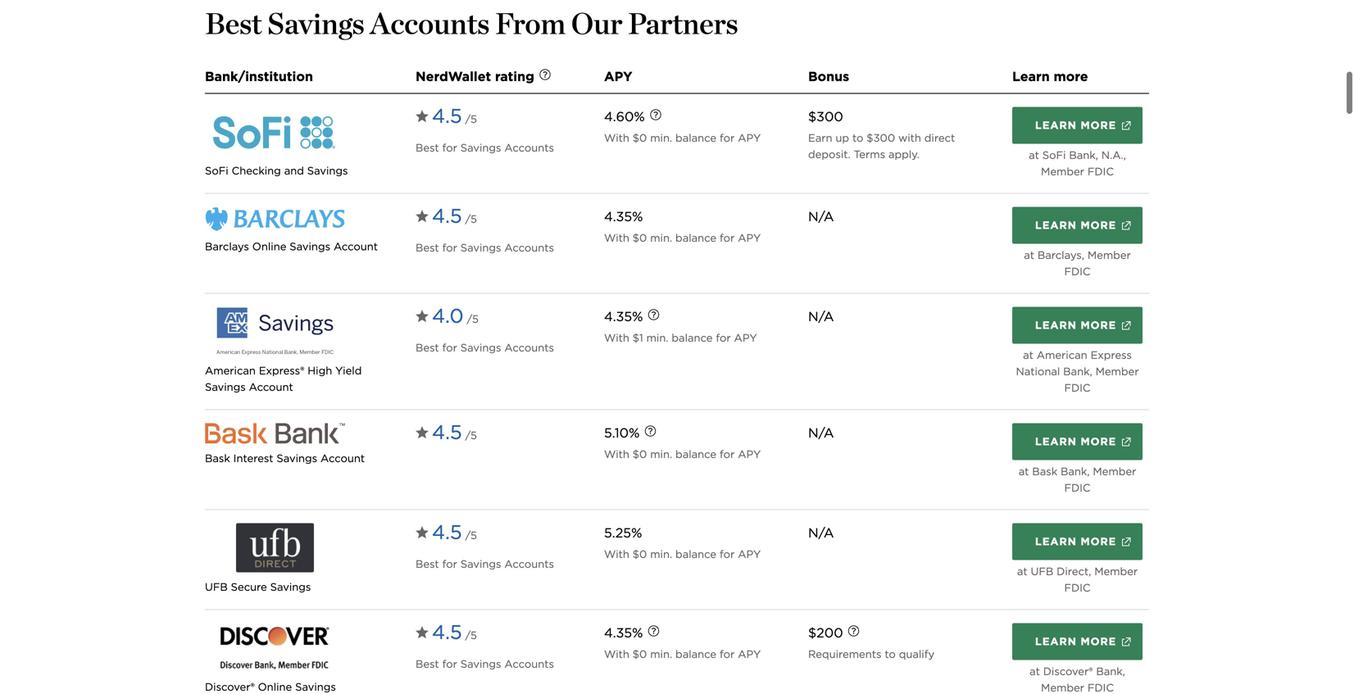 Task type: vqa. For each thing, say whether or not it's contained in the screenshot.
"Terms"
yes



Task type: describe. For each thing, give the bounding box(es) containing it.
national
[[1017, 365, 1061, 378]]

fdic inside at discover® bank, member fdic
[[1088, 682, 1115, 695]]

nerdwallet
[[416, 68, 491, 84]]

more for sofi
[[1081, 119, 1117, 132]]

4.0 /5
[[432, 304, 479, 328]]

barclays online savings account image
[[205, 207, 345, 232]]

sofi inside at sofi bank, n.a., member fdic
[[1043, 149, 1067, 162]]

american express® high yield savings account image
[[205, 307, 345, 356]]

more information about apy image for 4.60%
[[638, 98, 674, 134]]

best savings accounts from our partners
[[205, 6, 739, 41]]

accounts for sofi checking and savings
[[505, 141, 554, 154]]

4.0
[[432, 304, 464, 328]]

/5 for ufb secure savings
[[466, 529, 477, 542]]

3 4.5 /5 from the top
[[432, 421, 477, 445]]

learn for american
[[1036, 319, 1077, 332]]

1 vertical spatial ufb
[[205, 581, 228, 594]]

4.5 for ufb secure savings
[[432, 521, 462, 545]]

bank/institution
[[205, 68, 313, 84]]

balance inside 5.25% with $0 min. balance for apy
[[676, 548, 717, 561]]

learn for barclays,
[[1036, 219, 1077, 232]]

online for discover®
[[258, 681, 292, 694]]

partners
[[628, 6, 739, 41]]

bank, for 4.35%
[[1097, 666, 1126, 678]]

learn for sofi
[[1036, 119, 1077, 132]]

member inside at discover® bank, member fdic
[[1042, 682, 1085, 695]]

bask inside at bask bank, member fdic
[[1033, 465, 1058, 478]]

with inside 4.35% with $0 min. balance for apy
[[604, 232, 630, 244]]

more for discover®
[[1081, 636, 1117, 648]]

at bask bank, member fdic
[[1019, 465, 1137, 495]]

online for barclays
[[252, 240, 287, 253]]

express
[[1091, 349, 1132, 362]]

for inside 5.25% with $0 min. balance for apy
[[720, 548, 735, 561]]

at discover® bank, member fdic
[[1030, 666, 1126, 695]]

learn for ufb
[[1036, 536, 1077, 548]]

discover® inside at discover® bank, member fdic
[[1044, 666, 1094, 678]]

4.35% with $0 min. balance for apy
[[604, 209, 761, 244]]

with for sofi checking and savings
[[604, 132, 630, 144]]

savings inside american express® high yield savings account
[[205, 381, 246, 394]]

for inside 4.35% with $0 min. balance for apy
[[720, 232, 735, 244]]

with $0 min. balance for apy for 4.35%
[[604, 648, 761, 661]]

best for savings accounts for savings
[[416, 141, 554, 154]]

deposit.
[[809, 148, 851, 161]]

$300 earn up to $300 with direct deposit. terms apply.
[[809, 109, 956, 161]]

american inside american express® high yield savings account
[[205, 365, 256, 377]]

barclays
[[205, 240, 249, 253]]

learn more link for discover®
[[1013, 624, 1143, 661]]

how are nerdwallet's ratings determined? image
[[527, 58, 563, 94]]

4.5 /5 for discover® online savings
[[432, 621, 477, 645]]

at for at bask bank, member fdic
[[1019, 465, 1030, 478]]

learn more link for bask
[[1013, 424, 1143, 461]]

n.a.,
[[1102, 149, 1127, 162]]

secure
[[231, 581, 267, 594]]

member inside at american express national bank, member fdic
[[1096, 365, 1140, 378]]

requirements to qualify
[[809, 648, 935, 661]]

high
[[308, 365, 332, 377]]

best for barclays online savings account
[[416, 242, 439, 254]]

4.5 for discover® online savings
[[432, 621, 462, 645]]

checking
[[232, 164, 281, 177]]

balance for at american express national bank, member fdic
[[672, 332, 713, 344]]

nerdwallet rating
[[416, 68, 535, 84]]

1 vertical spatial sofi
[[205, 164, 229, 177]]

member inside at ufb direct, member fdic
[[1095, 565, 1138, 578]]

5 best for savings accounts from the top
[[416, 658, 554, 671]]

at for at ufb direct, member fdic
[[1018, 565, 1028, 578]]

barclays,
[[1038, 249, 1085, 262]]

balance for at bask bank, member fdic
[[676, 448, 717, 461]]

$0 for 5.10%
[[633, 448, 647, 461]]

at american express national bank, member fdic
[[1017, 349, 1140, 394]]

fdic inside at ufb direct, member fdic
[[1065, 582, 1091, 595]]

$0 for 4.60%
[[633, 132, 647, 144]]

best for sofi checking and savings
[[416, 141, 439, 154]]

requirements
[[809, 648, 882, 661]]

bank, inside at american express national bank, member fdic
[[1064, 365, 1093, 378]]

with for discover® online savings
[[604, 648, 630, 661]]

bask interest savings account image
[[205, 424, 345, 444]]

learn for discover®
[[1036, 636, 1077, 648]]

$0 inside 5.25% with $0 min. balance for apy
[[633, 548, 647, 561]]

account for 4.35%
[[334, 240, 378, 253]]

learn more link for barclays,
[[1013, 207, 1143, 244]]

more information about apy image for 5.10%
[[633, 415, 669, 451]]

sofi checking and savings
[[205, 164, 348, 177]]

qualify
[[899, 648, 935, 661]]

n/a for at ufb direct, member fdic
[[809, 525, 834, 541]]

more information about apy image for 4.35%
[[636, 615, 672, 651]]

best for ufb secure savings
[[416, 558, 439, 571]]

4.35% for 4.0
[[604, 309, 643, 325]]

direct
[[925, 132, 956, 144]]

bonus
[[809, 68, 850, 84]]

fdic inside at american express national bank, member fdic
[[1065, 382, 1091, 394]]

with for bask interest savings account
[[604, 448, 630, 461]]

best for american express® high yield savings account
[[416, 342, 439, 354]]

rated 4.5 out of 5 element for sofi checking and savings
[[432, 100, 477, 137]]

best for savings accounts for account
[[416, 242, 554, 254]]

fdic inside at barclays, member fdic
[[1065, 265, 1091, 278]]

learn more for sofi
[[1036, 119, 1117, 132]]

3 rated 4.5 out of 5 element from the top
[[432, 417, 477, 453]]

/5 for sofi checking and savings
[[466, 113, 477, 125]]

at for at american express national bank, member fdic
[[1024, 349, 1034, 362]]

balance for at discover® bank, member fdic
[[676, 648, 717, 661]]

with
[[899, 132, 922, 144]]

4.60%
[[604, 109, 645, 125]]



Task type: locate. For each thing, give the bounding box(es) containing it.
at for at sofi bank, n.a., member fdic
[[1029, 149, 1040, 162]]

5 $0 from the top
[[633, 648, 647, 661]]

member inside at barclays, member fdic
[[1088, 249, 1132, 262]]

ufb inside at ufb direct, member fdic
[[1031, 565, 1054, 578]]

learn for bask
[[1036, 435, 1077, 448]]

learn more link for american
[[1013, 307, 1143, 344]]

learn more link up at discover® bank, member fdic
[[1013, 624, 1143, 661]]

1 rated 4.5 out of 5 element from the top
[[432, 100, 477, 137]]

0 horizontal spatial to
[[853, 132, 864, 144]]

more information about apy image
[[636, 298, 672, 335], [633, 415, 669, 451]]

rated 4.0 out of 5 element
[[432, 301, 479, 337]]

5 4.5 /5 from the top
[[432, 621, 477, 645]]

at
[[1029, 149, 1040, 162], [1025, 249, 1035, 262], [1024, 349, 1034, 362], [1019, 465, 1030, 478], [1018, 565, 1028, 578], [1030, 666, 1041, 678]]

more for barclays,
[[1081, 219, 1117, 232]]

discover® online savings image
[[205, 624, 345, 673]]

rated 4.5 out of 5 element for ufb secure savings
[[432, 517, 477, 553]]

5 learn more link from the top
[[1013, 524, 1143, 561]]

ufb left secure
[[205, 581, 228, 594]]

n/a for at bask bank, member fdic
[[809, 425, 834, 441]]

3 4.35% from the top
[[604, 625, 643, 641]]

from
[[495, 6, 566, 41]]

1 learn more link from the top
[[1013, 107, 1143, 144]]

learn more link up barclays,
[[1013, 207, 1143, 244]]

more for american
[[1081, 319, 1117, 332]]

american left the express®
[[205, 365, 256, 377]]

$300 up terms
[[867, 132, 896, 144]]

online down barclays online savings account image
[[252, 240, 287, 253]]

at inside at sofi bank, n.a., member fdic
[[1029, 149, 1040, 162]]

3 with $0 min. balance for apy from the top
[[604, 648, 761, 661]]

2 best for savings accounts from the top
[[416, 242, 554, 254]]

accounts for american express® high yield savings account
[[505, 342, 554, 354]]

5 4.5 from the top
[[432, 621, 462, 645]]

with for american express® high yield savings account
[[604, 332, 630, 344]]

4 $0 from the top
[[633, 548, 647, 561]]

american
[[1037, 349, 1088, 362], [205, 365, 256, 377]]

1 best for savings accounts from the top
[[416, 141, 554, 154]]

more information about apy image for 4.35%
[[636, 298, 672, 335]]

0 vertical spatial account
[[334, 240, 378, 253]]

1 horizontal spatial bask
[[1033, 465, 1058, 478]]

0 horizontal spatial $300
[[809, 109, 844, 125]]

1 vertical spatial discover®
[[205, 681, 255, 694]]

barclays online savings account
[[205, 240, 378, 253]]

1 vertical spatial account
[[249, 381, 293, 394]]

learn more for discover®
[[1036, 636, 1117, 648]]

apply.
[[889, 148, 920, 161]]

1 vertical spatial with $0 min. balance for apy
[[604, 448, 761, 461]]

4.5 /5 for barclays online savings account
[[432, 204, 477, 228]]

1 horizontal spatial $300
[[867, 132, 896, 144]]

apy inside 5.25% with $0 min. balance for apy
[[738, 548, 761, 561]]

0 vertical spatial 4.35%
[[604, 209, 643, 225]]

5.25% with $0 min. balance for apy
[[604, 525, 761, 561]]

1 horizontal spatial discover®
[[1044, 666, 1094, 678]]

4 best for savings accounts from the top
[[416, 558, 554, 571]]

learn
[[1013, 68, 1050, 84], [1036, 119, 1077, 132], [1036, 219, 1077, 232], [1036, 319, 1077, 332], [1036, 435, 1077, 448], [1036, 536, 1077, 548], [1036, 636, 1077, 648]]

at sofi bank, n.a., member fdic
[[1029, 149, 1127, 178]]

/5 for barclays online savings account
[[466, 213, 477, 226]]

1 vertical spatial online
[[258, 681, 292, 694]]

$1
[[633, 332, 644, 344]]

bank, for 4.60%
[[1070, 149, 1099, 162]]

1 vertical spatial bask
[[1033, 465, 1058, 478]]

learn more for barclays,
[[1036, 219, 1117, 232]]

learn more link for sofi
[[1013, 107, 1143, 144]]

3 learn more link from the top
[[1013, 307, 1143, 344]]

$300 up earn at the top
[[809, 109, 844, 125]]

balance inside 4.35% with $0 min. balance for apy
[[676, 232, 717, 244]]

0 vertical spatial $300
[[809, 109, 844, 125]]

discover®
[[1044, 666, 1094, 678], [205, 681, 255, 694]]

$0 for 4.35%
[[633, 648, 647, 661]]

learn more for american
[[1036, 319, 1117, 332]]

best for savings accounts
[[416, 141, 554, 154], [416, 242, 554, 254], [416, 342, 554, 354], [416, 558, 554, 571], [416, 658, 554, 671]]

min. for sofi checking and savings
[[651, 132, 673, 144]]

with $0 min. balance for apy for 5.10%
[[604, 448, 761, 461]]

5.25%
[[604, 525, 642, 541]]

with $0 min. balance for apy
[[604, 132, 761, 144], [604, 448, 761, 461], [604, 648, 761, 661]]

4.35% for 4.5
[[604, 625, 643, 641]]

savings
[[267, 6, 365, 41], [461, 141, 502, 154], [307, 164, 348, 177], [290, 240, 331, 253], [461, 242, 502, 254], [461, 342, 502, 354], [205, 381, 246, 394], [277, 452, 318, 465], [461, 558, 502, 571], [270, 581, 311, 594], [461, 658, 502, 671], [295, 681, 336, 694]]

bank,
[[1070, 149, 1099, 162], [1064, 365, 1093, 378], [1061, 465, 1090, 478], [1097, 666, 1126, 678]]

4 4.5 from the top
[[432, 521, 462, 545]]

0 horizontal spatial bask
[[205, 452, 230, 465]]

n/a for at american express national bank, member fdic
[[809, 309, 834, 325]]

at inside at ufb direct, member fdic
[[1018, 565, 1028, 578]]

2 with from the top
[[604, 232, 630, 244]]

4.35% inside 4.35% with $0 min. balance for apy
[[604, 209, 643, 225]]

rating
[[495, 68, 535, 84]]

bank, inside at bask bank, member fdic
[[1061, 465, 1090, 478]]

$300
[[809, 109, 844, 125], [867, 132, 896, 144]]

at inside at barclays, member fdic
[[1025, 249, 1035, 262]]

4.5
[[432, 104, 462, 128], [432, 204, 462, 228], [432, 421, 462, 445], [432, 521, 462, 545], [432, 621, 462, 645]]

$200
[[809, 625, 844, 641]]

fdic inside at sofi bank, n.a., member fdic
[[1088, 165, 1115, 178]]

best for discover® online savings
[[416, 658, 439, 671]]

min.
[[651, 132, 673, 144], [651, 232, 673, 244], [647, 332, 669, 344], [651, 448, 673, 461], [651, 548, 673, 561], [651, 648, 673, 661]]

to
[[853, 132, 864, 144], [885, 648, 896, 661]]

1 with $0 min. balance for apy from the top
[[604, 132, 761, 144]]

1 vertical spatial $300
[[867, 132, 896, 144]]

learn more for bask
[[1036, 435, 1117, 448]]

5 rated 4.5 out of 5 element from the top
[[432, 617, 477, 653]]

bank, inside at discover® bank, member fdic
[[1097, 666, 1126, 678]]

express®
[[259, 365, 305, 377]]

ufb secure savings
[[205, 581, 311, 594]]

best
[[205, 6, 262, 41], [416, 141, 439, 154], [416, 242, 439, 254], [416, 342, 439, 354], [416, 558, 439, 571], [416, 658, 439, 671]]

4.5 for sofi checking and savings
[[432, 104, 462, 128]]

2 n/a from the top
[[809, 309, 834, 325]]

online down discover® online savings image
[[258, 681, 292, 694]]

american express® high yield savings account
[[205, 365, 362, 394]]

learn more link up at sofi bank, n.a., member fdic
[[1013, 107, 1143, 144]]

with inside 5.25% with $0 min. balance for apy
[[604, 548, 630, 561]]

5 with from the top
[[604, 548, 630, 561]]

1 $0 from the top
[[633, 132, 647, 144]]

3 n/a from the top
[[809, 425, 834, 441]]

earn
[[809, 132, 833, 144]]

bank, for 5.10%
[[1061, 465, 1090, 478]]

to right the up
[[853, 132, 864, 144]]

2 learn more link from the top
[[1013, 207, 1143, 244]]

balance
[[676, 132, 717, 144], [676, 232, 717, 244], [672, 332, 713, 344], [676, 448, 717, 461], [676, 548, 717, 561], [676, 648, 717, 661]]

learn more link up 'express'
[[1013, 307, 1143, 344]]

min. for discover® online savings
[[651, 648, 673, 661]]

accounts for ufb secure savings
[[505, 558, 554, 571]]

american inside at american express national bank, member fdic
[[1037, 349, 1088, 362]]

our
[[571, 6, 623, 41]]

3 best for savings accounts from the top
[[416, 342, 554, 354]]

4 learn more link from the top
[[1013, 424, 1143, 461]]

more information about bonus image
[[836, 615, 872, 651]]

4 n/a from the top
[[809, 525, 834, 541]]

ufb
[[1031, 565, 1054, 578], [205, 581, 228, 594]]

/5 inside the 4.0 /5
[[467, 313, 479, 326]]

sofi left the n.a.,
[[1043, 149, 1067, 162]]

at for at barclays, member fdic
[[1025, 249, 1035, 262]]

at inside at american express national bank, member fdic
[[1024, 349, 1034, 362]]

and
[[284, 164, 304, 177]]

learn more
[[1013, 68, 1089, 84], [1036, 119, 1117, 132], [1036, 219, 1117, 232], [1036, 319, 1117, 332], [1036, 435, 1117, 448], [1036, 536, 1117, 548], [1036, 636, 1117, 648]]

learn more link
[[1013, 107, 1143, 144], [1013, 207, 1143, 244], [1013, 307, 1143, 344], [1013, 424, 1143, 461], [1013, 524, 1143, 561], [1013, 624, 1143, 661]]

0 horizontal spatial american
[[205, 365, 256, 377]]

1 n/a from the top
[[809, 209, 834, 225]]

min. for bask interest savings account
[[651, 448, 673, 461]]

rated 4.5 out of 5 element
[[432, 100, 477, 137], [432, 201, 477, 237], [432, 417, 477, 453], [432, 517, 477, 553], [432, 617, 477, 653]]

with $0 min. balance for apy for 4.60%
[[604, 132, 761, 144]]

2 vertical spatial 4.35%
[[604, 625, 643, 641]]

ufb left direct, on the right of the page
[[1031, 565, 1054, 578]]

2 4.5 /5 from the top
[[432, 204, 477, 228]]

2 rated 4.5 out of 5 element from the top
[[432, 201, 477, 237]]

interest
[[233, 452, 274, 465]]

account inside american express® high yield savings account
[[249, 381, 293, 394]]

more for ufb
[[1081, 536, 1117, 548]]

at ufb direct, member fdic
[[1018, 565, 1138, 595]]

0 vertical spatial online
[[252, 240, 287, 253]]

balance for at sofi bank, n.a., member fdic
[[676, 132, 717, 144]]

1 horizontal spatial american
[[1037, 349, 1088, 362]]

4 4.5 /5 from the top
[[432, 521, 477, 545]]

bask interest savings account
[[205, 452, 365, 465]]

min. inside 5.25% with $0 min. balance for apy
[[651, 548, 673, 561]]

learn more link for ufb
[[1013, 524, 1143, 561]]

rated 4.5 out of 5 element for discover® online savings
[[432, 617, 477, 653]]

0 vertical spatial discover®
[[1044, 666, 1094, 678]]

/5 for american express® high yield savings account
[[467, 313, 479, 326]]

3 $0 from the top
[[633, 448, 647, 461]]

1 vertical spatial to
[[885, 648, 896, 661]]

direct,
[[1057, 565, 1092, 578]]

accounts for discover® online savings
[[505, 658, 554, 671]]

$0 inside 4.35% with $0 min. balance for apy
[[633, 232, 647, 244]]

account
[[334, 240, 378, 253], [249, 381, 293, 394], [321, 452, 365, 465]]

to inside $300 earn up to $300 with direct deposit. terms apply.
[[853, 132, 864, 144]]

0 vertical spatial american
[[1037, 349, 1088, 362]]

/5 for discover® online savings
[[466, 629, 477, 642]]

member inside at sofi bank, n.a., member fdic
[[1042, 165, 1085, 178]]

0 vertical spatial to
[[853, 132, 864, 144]]

4.5 /5 for sofi checking and savings
[[432, 104, 477, 128]]

with
[[604, 132, 630, 144], [604, 232, 630, 244], [604, 332, 630, 344], [604, 448, 630, 461], [604, 548, 630, 561], [604, 648, 630, 661]]

0 horizontal spatial ufb
[[205, 581, 228, 594]]

accounts
[[370, 6, 490, 41], [505, 141, 554, 154], [505, 242, 554, 254], [505, 342, 554, 354], [505, 558, 554, 571], [505, 658, 554, 671]]

rated 4.5 out of 5 element for barclays online savings account
[[432, 201, 477, 237]]

3 with from the top
[[604, 332, 630, 344]]

4 rated 4.5 out of 5 element from the top
[[432, 517, 477, 553]]

at for at discover® bank, member fdic
[[1030, 666, 1041, 678]]

1 vertical spatial 4.35%
[[604, 309, 643, 325]]

member inside at bask bank, member fdic
[[1094, 465, 1137, 478]]

bank, inside at sofi bank, n.a., member fdic
[[1070, 149, 1099, 162]]

0 vertical spatial bask
[[205, 452, 230, 465]]

more for bask
[[1081, 435, 1117, 448]]

1 vertical spatial more information about apy image
[[633, 415, 669, 451]]

terms
[[854, 148, 886, 161]]

4.35%
[[604, 209, 643, 225], [604, 309, 643, 325], [604, 625, 643, 641]]

at barclays, member fdic
[[1025, 249, 1132, 278]]

with $1 min. balance for apy
[[604, 332, 758, 344]]

up
[[836, 132, 850, 144]]

1 with from the top
[[604, 132, 630, 144]]

0 vertical spatial sofi
[[1043, 149, 1067, 162]]

0 vertical spatial more information about apy image
[[636, 298, 672, 335]]

accounts for barclays online savings account
[[505, 242, 554, 254]]

apy
[[604, 68, 633, 84], [738, 132, 761, 144], [738, 232, 761, 244], [734, 332, 758, 344], [738, 448, 761, 461], [738, 548, 761, 561], [738, 648, 761, 661]]

2 4.35% from the top
[[604, 309, 643, 325]]

sofi left checking
[[205, 164, 229, 177]]

learn more for ufb
[[1036, 536, 1117, 548]]

sofi
[[1043, 149, 1067, 162], [205, 164, 229, 177]]

fdic
[[1088, 165, 1115, 178], [1065, 265, 1091, 278], [1065, 382, 1091, 394], [1065, 482, 1091, 495], [1065, 582, 1091, 595], [1088, 682, 1115, 695]]

0 horizontal spatial sofi
[[205, 164, 229, 177]]

min. for american express® high yield savings account
[[647, 332, 669, 344]]

0 vertical spatial more information about apy image
[[638, 98, 674, 134]]

min. inside 4.35% with $0 min. balance for apy
[[651, 232, 673, 244]]

n/a for at barclays, member fdic
[[809, 209, 834, 225]]

0 vertical spatial with $0 min. balance for apy
[[604, 132, 761, 144]]

more information about apy image
[[638, 98, 674, 134], [636, 615, 672, 651]]

1 4.5 /5 from the top
[[432, 104, 477, 128]]

4 with from the top
[[604, 448, 630, 461]]

4.5 /5
[[432, 104, 477, 128], [432, 204, 477, 228], [432, 421, 477, 445], [432, 521, 477, 545], [432, 621, 477, 645]]

1 horizontal spatial to
[[885, 648, 896, 661]]

$0
[[633, 132, 647, 144], [633, 232, 647, 244], [633, 448, 647, 461], [633, 548, 647, 561], [633, 648, 647, 661]]

to left "qualify"
[[885, 648, 896, 661]]

sofi checking and savings image
[[205, 107, 345, 156]]

apy inside 4.35% with $0 min. balance for apy
[[738, 232, 761, 244]]

/5
[[466, 113, 477, 125], [466, 213, 477, 226], [467, 313, 479, 326], [466, 429, 477, 442], [466, 529, 477, 542], [466, 629, 477, 642]]

2 $0 from the top
[[633, 232, 647, 244]]

6 learn more link from the top
[[1013, 624, 1143, 661]]

0 horizontal spatial discover®
[[205, 681, 255, 694]]

fdic inside at bask bank, member fdic
[[1065, 482, 1091, 495]]

discover® online savings
[[205, 681, 336, 694]]

ufb secure savings image
[[205, 524, 345, 573]]

5.10%
[[604, 425, 640, 441]]

1 vertical spatial american
[[205, 365, 256, 377]]

1 4.5 from the top
[[432, 104, 462, 128]]

2 4.5 from the top
[[432, 204, 462, 228]]

learn more link up at bask bank, member fdic
[[1013, 424, 1143, 461]]

at inside at bask bank, member fdic
[[1019, 465, 1030, 478]]

american up national
[[1037, 349, 1088, 362]]

n/a
[[809, 209, 834, 225], [809, 309, 834, 325], [809, 425, 834, 441], [809, 525, 834, 541]]

more
[[1054, 68, 1089, 84], [1081, 119, 1117, 132], [1081, 219, 1117, 232], [1081, 319, 1117, 332], [1081, 435, 1117, 448], [1081, 536, 1117, 548], [1081, 636, 1117, 648]]

1 horizontal spatial sofi
[[1043, 149, 1067, 162]]

account for 5.10%
[[321, 452, 365, 465]]

1 vertical spatial more information about apy image
[[636, 615, 672, 651]]

2 with $0 min. balance for apy from the top
[[604, 448, 761, 461]]

bask
[[205, 452, 230, 465], [1033, 465, 1058, 478]]

2 vertical spatial account
[[321, 452, 365, 465]]

2 vertical spatial with $0 min. balance for apy
[[604, 648, 761, 661]]

online
[[252, 240, 287, 253], [258, 681, 292, 694]]

at inside at discover® bank, member fdic
[[1030, 666, 1041, 678]]

best for savings accounts for yield
[[416, 342, 554, 354]]

yield
[[336, 365, 362, 377]]

1 horizontal spatial ufb
[[1031, 565, 1054, 578]]

4.5 /5 for ufb secure savings
[[432, 521, 477, 545]]

for
[[720, 132, 735, 144], [443, 141, 458, 154], [720, 232, 735, 244], [443, 242, 458, 254], [716, 332, 731, 344], [443, 342, 458, 354], [720, 448, 735, 461], [720, 548, 735, 561], [443, 558, 458, 571], [720, 648, 735, 661], [443, 658, 458, 671]]

member
[[1042, 165, 1085, 178], [1088, 249, 1132, 262], [1096, 365, 1140, 378], [1094, 465, 1137, 478], [1095, 565, 1138, 578], [1042, 682, 1085, 695]]

3 4.5 from the top
[[432, 421, 462, 445]]

0 vertical spatial ufb
[[1031, 565, 1054, 578]]

4.5 for barclays online savings account
[[432, 204, 462, 228]]

learn more link up direct, on the right of the page
[[1013, 524, 1143, 561]]

6 with from the top
[[604, 648, 630, 661]]

1 4.35% from the top
[[604, 209, 643, 225]]



